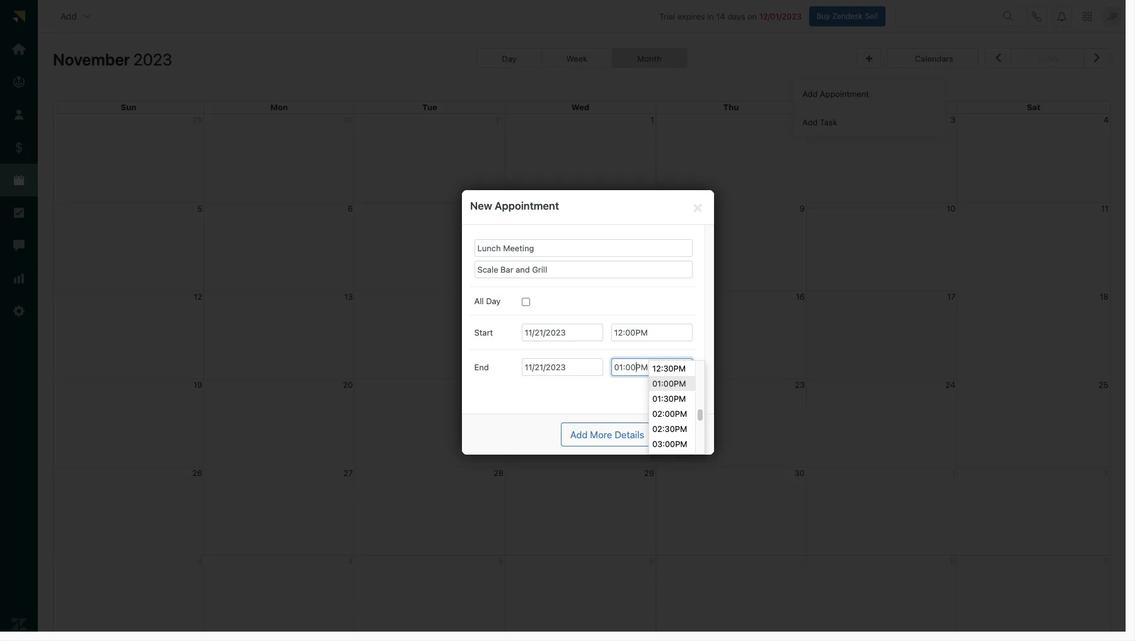 Task type: vqa. For each thing, say whether or not it's contained in the screenshot.
calls image
yes



Task type: locate. For each thing, give the bounding box(es) containing it.
End Date text field
[[522, 359, 603, 376]]

01:30pm
[[653, 394, 686, 404]]

add left task
[[803, 117, 818, 127]]

Start Date text field
[[522, 324, 603, 342]]

02:30pm
[[653, 424, 688, 435]]

5
[[197, 203, 202, 214]]

add appointment
[[803, 89, 870, 99]]

jp
[[1108, 11, 1118, 21]]

14
[[717, 11, 726, 21], [495, 292, 504, 302]]

Start Time text field
[[611, 324, 693, 342]]

2
[[800, 115, 805, 125]]

buy zendesk sell button
[[810, 6, 886, 26]]

chevron down image
[[82, 11, 92, 21]]

0 vertical spatial 14
[[717, 11, 726, 21]]

1 horizontal spatial 14
[[717, 11, 726, 21]]

0 horizontal spatial 14
[[495, 292, 504, 302]]

add for add task
[[803, 117, 818, 127]]

11
[[1102, 203, 1109, 214]]

add inside add button
[[61, 10, 77, 21]]

add inside add more details link
[[571, 429, 588, 441]]

jp button
[[1103, 6, 1123, 26]]

16
[[796, 292, 805, 302]]

10
[[947, 203, 956, 214]]

add up the 2
[[803, 89, 818, 99]]

appointment right new
[[495, 200, 559, 212]]

buy zendesk sell
[[817, 11, 878, 21]]

12/01/2023
[[760, 11, 802, 21]]

30
[[795, 468, 805, 478]]

add
[[61, 10, 77, 21], [803, 89, 818, 99], [803, 117, 818, 127], [571, 429, 588, 441]]

day
[[486, 296, 501, 306]]

14 right all
[[495, 292, 504, 302]]

× link
[[690, 197, 706, 216]]

add more details link
[[561, 423, 654, 447]]

add for add
[[61, 10, 77, 21]]

add more details
[[571, 429, 645, 441]]

on
[[748, 11, 757, 21]]

03:00pm
[[653, 440, 688, 450]]

25
[[1099, 380, 1109, 390]]

add task
[[803, 117, 838, 127]]

zendesk
[[833, 11, 863, 21]]

22
[[645, 380, 655, 390]]

1 vertical spatial appointment
[[495, 200, 559, 212]]

calendars
[[916, 54, 954, 64]]

tue
[[423, 102, 438, 112]]

bell image
[[1058, 11, 1068, 21]]

end
[[475, 363, 489, 373]]

1
[[651, 115, 655, 125]]

sell
[[866, 11, 878, 21]]

2023
[[134, 50, 172, 69]]

12:30pm
[[653, 364, 686, 374]]

24
[[946, 380, 956, 390]]

appointment for new appointment
[[495, 200, 559, 212]]

Untitled Appointment text field
[[475, 239, 693, 257]]

buy
[[817, 11, 831, 21]]

expires
[[678, 11, 705, 21]]

1 horizontal spatial appointment
[[820, 89, 870, 99]]

None checkbox
[[522, 298, 530, 307]]

0 horizontal spatial appointment
[[495, 200, 559, 212]]

0 vertical spatial appointment
[[820, 89, 870, 99]]

×
[[693, 197, 703, 216]]

appointment up task
[[820, 89, 870, 99]]

add left more
[[571, 429, 588, 441]]

appointment
[[820, 89, 870, 99], [495, 200, 559, 212]]

appointment for add appointment
[[820, 89, 870, 99]]

14 right "in"
[[717, 11, 726, 21]]

all day
[[475, 296, 501, 306]]

3
[[951, 115, 956, 125]]

01:00pm
[[653, 379, 686, 389]]

add button
[[50, 4, 102, 29]]

add left chevron down image
[[61, 10, 77, 21]]

angle right image
[[1095, 49, 1101, 66]]

day
[[502, 54, 517, 64]]

new appointment
[[470, 200, 559, 212]]

12
[[194, 292, 202, 302]]

start
[[475, 328, 493, 338]]



Task type: describe. For each thing, give the bounding box(es) containing it.
today
[[1037, 54, 1060, 64]]

02:00pm
[[653, 409, 688, 419]]

23
[[795, 380, 805, 390]]

zendesk image
[[11, 617, 27, 634]]

29
[[645, 468, 655, 478]]

in
[[708, 11, 714, 21]]

angle left image
[[996, 49, 1002, 66]]

13
[[344, 292, 353, 302]]

more
[[590, 429, 613, 441]]

calls image
[[1032, 11, 1042, 21]]

03:30pm
[[653, 455, 688, 465]]

new
[[470, 200, 492, 212]]

sun
[[121, 102, 136, 112]]

28
[[494, 468, 504, 478]]

sat
[[1027, 102, 1041, 112]]

november 2023
[[53, 50, 172, 69]]

november
[[53, 50, 130, 69]]

all
[[475, 296, 484, 306]]

26
[[192, 468, 202, 478]]

1 vertical spatial 14
[[495, 292, 504, 302]]

task
[[820, 117, 838, 127]]

7
[[499, 203, 504, 214]]

27
[[344, 468, 353, 478]]

Location text field
[[475, 261, 693, 279]]

18
[[1100, 292, 1109, 302]]

12:00pm 12:30pm 01:00pm 01:30pm 02:00pm 02:30pm 03:00pm 03:30pm
[[653, 349, 688, 465]]

plus image
[[867, 55, 873, 63]]

add for add more details
[[571, 429, 588, 441]]

6
[[348, 203, 353, 214]]

search image
[[1004, 11, 1014, 21]]

zendesk products image
[[1083, 12, 1092, 21]]

wed
[[572, 102, 590, 112]]

4
[[1104, 115, 1109, 125]]

days
[[728, 11, 746, 21]]

week
[[567, 54, 588, 64]]

details
[[615, 429, 645, 441]]

mon
[[271, 102, 288, 112]]

17
[[948, 292, 956, 302]]

add for add appointment
[[803, 89, 818, 99]]

create link
[[656, 423, 704, 447]]

create
[[666, 429, 695, 441]]

12:00pm
[[653, 349, 686, 359]]

End Time text field
[[611, 359, 693, 376]]

thu
[[724, 102, 739, 112]]

9
[[800, 203, 805, 214]]

20
[[343, 380, 353, 390]]

trial expires in 14 days on 12/01/2023
[[660, 11, 802, 21]]

trial
[[660, 11, 676, 21]]

19
[[194, 380, 202, 390]]



